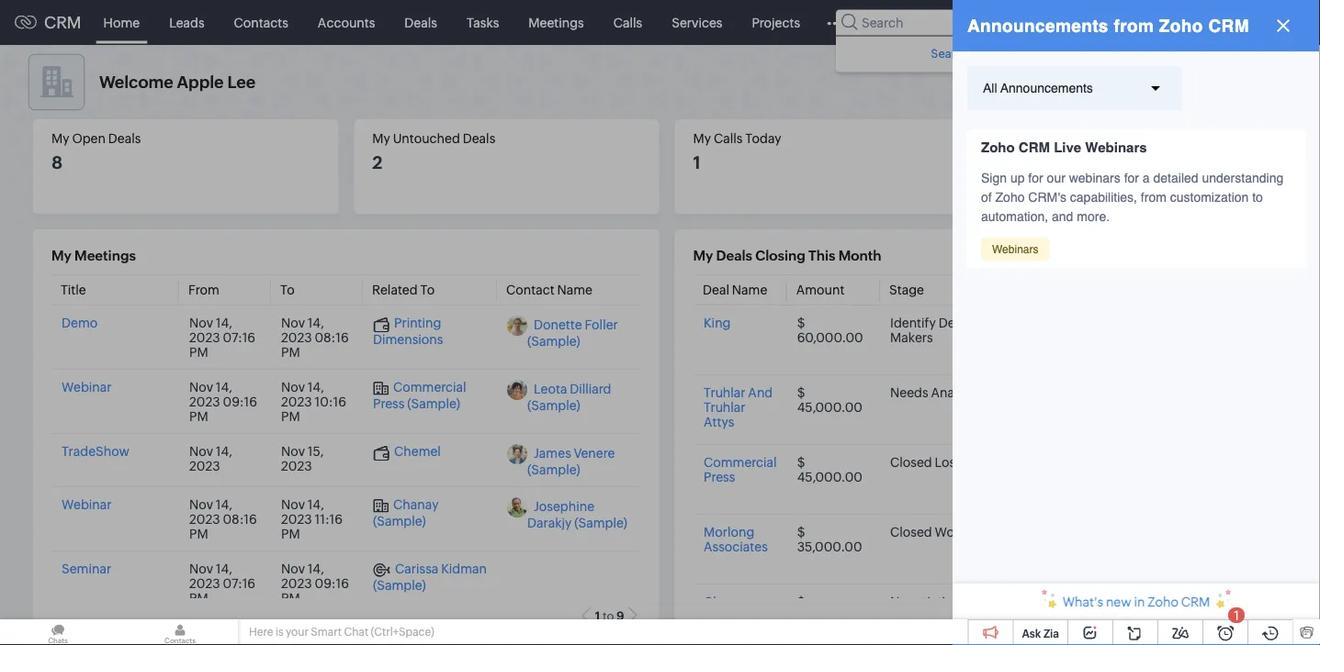 Task type: locate. For each thing, give the bounding box(es) containing it.
to right from
[[280, 283, 295, 297]]

zoho
[[1010, 46, 1039, 60], [1148, 595, 1179, 610]]

3 $ from the top
[[797, 455, 805, 470]]

1 horizontal spatial 15,
[[1055, 595, 1071, 610]]

10
[[1014, 153, 1034, 173], [1253, 610, 1266, 623]]

1 vertical spatial commercial
[[703, 455, 777, 470]]

webinar link for nov 14, 2023 08:16 pm
[[62, 498, 112, 512]]

$ for chapman
[[797, 595, 805, 610]]

1 horizontal spatial 10
[[1253, 610, 1266, 623]]

$ 35,000.00
[[797, 525, 862, 555]]

pm left 10:16
[[281, 409, 300, 424]]

pm up nov 14, 2023 10:16 pm
[[281, 345, 300, 360]]

1 $ from the top
[[797, 316, 805, 330]]

1 vertical spatial closed
[[890, 525, 932, 540]]

makers
[[890, 330, 933, 345]]

nov 14, 2023 09:16 pm
[[189, 380, 257, 424], [281, 562, 349, 606]]

nov inside nov 14, 2023 11:16 pm
[[281, 498, 305, 512]]

1 vertical spatial nov 14, 2023 08:16 pm
[[189, 498, 257, 542]]

1 $ 45,000.00 from the top
[[797, 385, 862, 415]]

tradeshow link
[[62, 444, 129, 459]]

1 inside my calls today 1
[[693, 153, 701, 173]]

to for my deals closing this month
[[1239, 610, 1250, 623]]

nov 15, 2023 up zia
[[1029, 595, 1071, 624]]

press up chemel link
[[373, 396, 405, 411]]

$ 60,000.00
[[797, 316, 863, 345]]

meetings link
[[514, 0, 599, 45]]

08:16 down 'nov 14, 2023' on the bottom left of the page
[[223, 512, 257, 527]]

1 webinar from the top
[[62, 380, 112, 395]]

0 horizontal spatial chapman
[[703, 595, 762, 610]]

1 vertical spatial meetings
[[75, 248, 136, 264]]

my inside my open deals 8
[[51, 131, 69, 146]]

2 truhlar from the top
[[703, 400, 745, 415]]

pm down from
[[189, 345, 208, 360]]

search
[[931, 46, 970, 60]]

deals right open
[[108, 131, 141, 146]]

needs
[[890, 385, 928, 400]]

09:16 up 'nov 14, 2023' on the bottom left of the page
[[223, 395, 257, 409]]

deals
[[405, 15, 437, 30], [108, 131, 141, 146], [463, 131, 495, 146], [716, 248, 753, 264]]

1 horizontal spatial commercial
[[703, 455, 777, 470]]

(sample) inside the donette foller (sample)
[[527, 334, 580, 349]]

2 $ 45,000.00 from the top
[[797, 455, 862, 485]]

carissa kidman (sample) link
[[373, 562, 487, 592]]

truhlar left and
[[703, 400, 745, 415]]

calls left "services"
[[614, 15, 642, 30]]

2023
[[189, 330, 220, 345], [281, 330, 312, 345], [189, 395, 220, 409], [281, 395, 312, 409], [189, 459, 220, 474], [281, 459, 312, 474], [189, 512, 220, 527], [281, 512, 312, 527], [189, 577, 220, 591], [281, 577, 312, 591], [1029, 610, 1059, 624]]

1 horizontal spatial home
[[1160, 77, 1196, 91]]

$ down amount link
[[797, 316, 805, 330]]

$ 45,000.00 for truhlar and truhlar attys
[[797, 385, 862, 415]]

8
[[51, 153, 63, 173]]

accounts link
[[303, 0, 390, 45]]

0 vertical spatial crm
[[44, 13, 81, 32]]

simon
[[1257, 597, 1296, 611]]

1 vertical spatial press
[[703, 470, 735, 485]]

calls inside my calls today 1
[[714, 131, 743, 146]]

(sample) inside chanay (sample)
[[373, 513, 426, 528]]

1 vertical spatial webinar
[[62, 498, 112, 512]]

webinar
[[62, 380, 112, 395], [62, 498, 112, 512]]

15, up zia
[[1055, 595, 1071, 610]]

0 vertical spatial commercial
[[393, 380, 466, 395]]

amount
[[796, 283, 844, 297]]

today
[[745, 131, 782, 146]]

(sample) inside the josephine darakjy (sample)
[[574, 516, 628, 531]]

nov inside nov 14, 2023 10:16 pm
[[281, 380, 305, 395]]

(sample) inside "carissa kidman (sample)"
[[373, 578, 426, 592]]

2 45,000.00 from the top
[[797, 470, 862, 485]]

60,000.00
[[797, 330, 863, 345]]

1 to from the left
[[603, 610, 614, 623]]

related
[[372, 283, 418, 297]]

my up 8
[[51, 131, 69, 146]]

webinar for nov 14, 2023 09:16 pm
[[62, 380, 112, 395]]

home
[[103, 15, 140, 30], [1160, 77, 1196, 91]]

tasks link
[[452, 0, 514, 45]]

zoho right across
[[1010, 46, 1039, 60]]

contacts
[[234, 15, 288, 30]]

1 vertical spatial crm
[[1181, 595, 1210, 610]]

name up donette
[[557, 283, 593, 297]]

1 vertical spatial 08:16
[[223, 512, 257, 527]]

pm
[[189, 345, 208, 360], [281, 345, 300, 360], [189, 409, 208, 424], [281, 409, 300, 424], [189, 527, 208, 542], [281, 527, 300, 542], [189, 591, 208, 606], [281, 591, 300, 606]]

1 horizontal spatial nov 14, 2023 08:16 pm
[[281, 316, 349, 360]]

35,000.00
[[797, 540, 862, 555]]

deal
[[702, 283, 729, 297]]

1 horizontal spatial nov 15, 2023
[[1029, 595, 1071, 624]]

1 webinar link from the top
[[62, 380, 112, 395]]

chapman (sample) link
[[1123, 595, 1182, 624]]

decision
[[938, 316, 990, 330]]

morlong
[[703, 525, 754, 540]]

1 45,000.00 from the top
[[797, 400, 862, 415]]

5 $ from the top
[[797, 595, 805, 610]]

my untouched deals 2
[[372, 131, 495, 173]]

calls left today
[[714, 131, 743, 146]]

$ 45,000.00 down '60,000.00'
[[797, 385, 862, 415]]

nov 14, 2023 09:16 pm up smart
[[281, 562, 349, 606]]

contacts link
[[219, 0, 303, 45]]

0 vertical spatial closed
[[890, 455, 932, 470]]

commercial for commercial press
[[703, 455, 777, 470]]

services link
[[657, 0, 737, 45]]

15, down nov 14, 2023 10:16 pm
[[308, 444, 324, 459]]

0 vertical spatial nov 14, 2023 08:16 pm
[[281, 316, 349, 360]]

08:16 up 10:16
[[315, 330, 349, 345]]

crm left home link
[[44, 13, 81, 32]]

apple lee's home
[[1089, 77, 1196, 91]]

nov 14, 2023 07:16 pm down 'from' link on the left of page
[[189, 316, 256, 360]]

(sample) inside "leota dilliard (sample)"
[[527, 398, 580, 413]]

my inside my untouched deals 2
[[372, 131, 390, 146]]

welcome apple lee
[[99, 73, 256, 92]]

commercial press link
[[703, 455, 777, 485]]

name for contact name
[[557, 283, 593, 297]]

0 horizontal spatial nov 14, 2023 09:16 pm
[[189, 380, 257, 424]]

11:16
[[315, 512, 343, 527]]

45,000.00 down '60,000.00'
[[797, 400, 862, 415]]

lost
[[934, 455, 960, 470]]

crm left 1 to 10
[[1181, 595, 1210, 610]]

0 horizontal spatial meetings
[[75, 248, 136, 264]]

(ctrl+space)
[[371, 627, 434, 639]]

$ 70,000.00
[[797, 595, 862, 624]]

and
[[748, 385, 772, 400]]

10:16
[[315, 395, 346, 409]]

(sample) for josephine darakjy (sample)
[[574, 516, 628, 531]]

45,000.00 for commercial press
[[797, 470, 862, 485]]

0 vertical spatial 10
[[1014, 153, 1034, 173]]

1 vertical spatial calls
[[714, 131, 743, 146]]

0 horizontal spatial 09:16
[[223, 395, 257, 409]]

demo
[[62, 316, 98, 330]]

1 vertical spatial $ 45,000.00
[[797, 455, 862, 485]]

1 horizontal spatial to
[[1239, 610, 1250, 623]]

closed for closed lost
[[890, 455, 932, 470]]

nov 14, 2023 08:16 pm down to link
[[281, 316, 349, 360]]

deals right untouched
[[463, 131, 495, 146]]

$ right and
[[797, 385, 805, 400]]

2 webinar link from the top
[[62, 498, 112, 512]]

closed left lost
[[890, 455, 932, 470]]

45,000.00 up $ 35,000.00
[[797, 470, 862, 485]]

1 vertical spatial 45,000.00
[[797, 470, 862, 485]]

home right lee's
[[1160, 77, 1196, 91]]

1 vertical spatial leads
[[1035, 131, 1070, 146]]

josephine darakjy (sample)
[[527, 499, 628, 531]]

demo link
[[62, 316, 98, 330]]

0 horizontal spatial calls
[[614, 15, 642, 30]]

projects
[[752, 15, 800, 30]]

contact
[[506, 283, 555, 297]]

0 vertical spatial $ 45,000.00
[[797, 385, 862, 415]]

$ right commercial press link
[[797, 455, 805, 470]]

1 horizontal spatial press
[[703, 470, 735, 485]]

my down search across zoho link
[[1014, 131, 1032, 146]]

2 webinar from the top
[[62, 498, 112, 512]]

truhlar up attys
[[703, 385, 745, 400]]

closed lost
[[890, 455, 960, 470]]

1 vertical spatial nov 14, 2023 07:16 pm
[[189, 562, 256, 606]]

0 horizontal spatial press
[[373, 396, 405, 411]]

14,
[[216, 316, 232, 330], [308, 316, 324, 330], [216, 380, 232, 395], [308, 380, 324, 395], [216, 444, 232, 459], [216, 498, 232, 512], [308, 498, 324, 512], [216, 562, 232, 577], [308, 562, 324, 577]]

my inside my leads 10
[[1014, 131, 1032, 146]]

0 vertical spatial 08:16
[[315, 330, 349, 345]]

seminar
[[62, 562, 111, 577]]

$ inside the "$ 70,000.00"
[[797, 595, 805, 610]]

webinar down demo
[[62, 380, 112, 395]]

to left 9 at left bottom
[[603, 610, 614, 623]]

my left today
[[693, 131, 711, 146]]

chemel link
[[373, 444, 441, 461]]

2 to from the left
[[1239, 610, 1250, 623]]

nov 14, 2023 10:16 pm
[[281, 380, 346, 424]]

services
[[672, 15, 723, 30]]

0 vertical spatial 09:16
[[223, 395, 257, 409]]

chapman link
[[703, 595, 762, 610]]

$ down 35,000.00
[[797, 595, 805, 610]]

open
[[72, 131, 106, 146]]

home up "welcome"
[[103, 15, 140, 30]]

0 vertical spatial leads
[[169, 15, 205, 30]]

deals inside my untouched deals 2
[[463, 131, 495, 146]]

nov 15, 2023
[[281, 444, 324, 474], [1029, 595, 1071, 624]]

meetings left calls link
[[529, 15, 584, 30]]

1 horizontal spatial crm
[[1181, 595, 1210, 610]]

0 vertical spatial nov 14, 2023 07:16 pm
[[189, 316, 256, 360]]

king link
[[703, 316, 730, 330]]

closing
[[756, 248, 806, 264]]

1 nov 14, 2023 07:16 pm from the top
[[189, 316, 256, 360]]

0 vertical spatial 15,
[[308, 444, 324, 459]]

closed left 'won'
[[890, 525, 932, 540]]

(sample) inside james venere (sample)
[[527, 463, 580, 477]]

meetings up title
[[75, 248, 136, 264]]

1 name from the left
[[557, 283, 593, 297]]

(sample) for donette foller (sample)
[[527, 334, 580, 349]]

calls inside calls link
[[614, 15, 642, 30]]

07:16 for nov 14, 2023 09:16 pm
[[223, 577, 256, 591]]

press down attys
[[703, 470, 735, 485]]

webinar link
[[62, 380, 112, 395], [62, 498, 112, 512]]

0 horizontal spatial name
[[557, 283, 593, 297]]

$ right morlong associates at the bottom right of the page
[[797, 525, 805, 540]]

2023 inside 'nov 14, 2023'
[[189, 459, 220, 474]]

2 name from the left
[[732, 283, 767, 297]]

2 $ from the top
[[797, 385, 805, 400]]

(sample) for commercial press (sample)
[[407, 396, 460, 411]]

1 vertical spatial webinar link
[[62, 498, 112, 512]]

attys
[[703, 415, 734, 430]]

0 vertical spatial meetings
[[529, 15, 584, 30]]

0 vertical spatial webinar
[[62, 380, 112, 395]]

0 horizontal spatial 08:16
[[223, 512, 257, 527]]

(sample) inside "chapman (sample)"
[[1123, 610, 1176, 624]]

0 horizontal spatial 10
[[1014, 153, 1034, 173]]

0 vertical spatial webinar link
[[62, 380, 112, 395]]

1 horizontal spatial zoho
[[1148, 595, 1179, 610]]

closed for closed won
[[890, 525, 932, 540]]

my for 2
[[372, 131, 390, 146]]

to for my meetings
[[603, 610, 614, 623]]

commercial down dimensions
[[393, 380, 466, 395]]

$ for morlong associates
[[797, 525, 805, 540]]

1 07:16 from the top
[[223, 330, 256, 345]]

$ inside $ 60,000.00
[[797, 316, 805, 330]]

deals inside my open deals 8
[[108, 131, 141, 146]]

1 horizontal spatial to
[[420, 283, 435, 297]]

1 vertical spatial 10
[[1253, 610, 1266, 623]]

0 horizontal spatial to
[[603, 610, 614, 623]]

nov 14, 2023 09:16 pm up 'nov 14, 2023' on the bottom left of the page
[[189, 380, 257, 424]]

to link
[[280, 283, 295, 297]]

1 vertical spatial nov 14, 2023 09:16 pm
[[281, 562, 349, 606]]

apple left lee's
[[1089, 77, 1124, 91]]

0 vertical spatial home
[[103, 15, 140, 30]]

45,000.00 for truhlar and truhlar attys
[[797, 400, 862, 415]]

josephine darakjy (sample) link
[[527, 499, 628, 531]]

0 vertical spatial 45,000.00
[[797, 400, 862, 415]]

my inside my calls today 1
[[693, 131, 711, 146]]

0 vertical spatial 07:16
[[223, 330, 256, 345]]

1 to from the left
[[280, 283, 295, 297]]

0 horizontal spatial 15,
[[308, 444, 324, 459]]

nov 15, 2023 down nov 14, 2023 10:16 pm
[[281, 444, 324, 474]]

my up 2
[[372, 131, 390, 146]]

07:16 for nov 14, 2023 08:16 pm
[[223, 330, 256, 345]]

james venere (sample) link
[[527, 446, 615, 477]]

chat
[[344, 627, 369, 639]]

nov 14, 2023 11:16 pm
[[281, 498, 343, 542]]

0 horizontal spatial commercial
[[393, 380, 466, 395]]

commercial down attys
[[703, 455, 777, 470]]

nov inside 'nov 14, 2023'
[[189, 444, 213, 459]]

1 vertical spatial 09:16
[[315, 577, 349, 591]]

1 horizontal spatial chapman
[[1123, 595, 1182, 610]]

0 horizontal spatial to
[[280, 283, 295, 297]]

chanay (sample) link
[[373, 498, 439, 528]]

chats image
[[0, 620, 116, 646]]

2 chapman from the left
[[1123, 595, 1182, 610]]

2 closed from the top
[[890, 525, 932, 540]]

my calls today 1
[[693, 131, 782, 173]]

1 chapman from the left
[[703, 595, 762, 610]]

nov 14, 2023 08:16 pm down 'nov 14, 2023' on the bottom left of the page
[[189, 498, 257, 542]]

$ 45,000.00 up $ 35,000.00
[[797, 455, 862, 485]]

1 horizontal spatial meetings
[[529, 15, 584, 30]]

analysis
[[931, 385, 980, 400]]

identify
[[890, 316, 936, 330]]

2 07:16 from the top
[[223, 577, 256, 591]]

09:16 up smart
[[315, 577, 349, 591]]

name right deal
[[732, 283, 767, 297]]

2 nov 14, 2023 07:16 pm from the top
[[189, 562, 256, 606]]

4 $ from the top
[[797, 525, 805, 540]]

0 vertical spatial zoho
[[1010, 46, 1039, 60]]

1 vertical spatial home
[[1160, 77, 1196, 91]]

webinar down the tradeshow link
[[62, 498, 112, 512]]

closed
[[890, 455, 932, 470], [890, 525, 932, 540]]

pm inside nov 14, 2023 10:16 pm
[[281, 409, 300, 424]]

09:16
[[223, 395, 257, 409], [315, 577, 349, 591]]

to right related
[[420, 283, 435, 297]]

1 horizontal spatial 08:16
[[315, 330, 349, 345]]

nov 14, 2023 07:16 pm for nov 14, 2023 09:16 pm
[[189, 562, 256, 606]]

10 inside my leads 10
[[1014, 153, 1034, 173]]

my up title
[[51, 248, 72, 264]]

08:16
[[315, 330, 349, 345], [223, 512, 257, 527]]

1 closed from the top
[[890, 455, 932, 470]]

1 vertical spatial zoho
[[1148, 595, 1179, 610]]

webinar link for nov 14, 2023 09:16 pm
[[62, 380, 112, 395]]

(sample) inside the commercial press (sample)
[[407, 396, 460, 411]]

1 horizontal spatial name
[[732, 283, 767, 297]]

1 horizontal spatial leads
[[1035, 131, 1070, 146]]

0 horizontal spatial zoho
[[1010, 46, 1039, 60]]

1 vertical spatial 07:16
[[223, 577, 256, 591]]

press
[[373, 396, 405, 411], [703, 470, 735, 485]]

nov 14, 2023 07:16 pm up here
[[189, 562, 256, 606]]

1
[[693, 153, 701, 173], [1234, 609, 1239, 623], [595, 610, 600, 623], [1231, 610, 1236, 623]]

zoho right in at the right of page
[[1148, 595, 1179, 610]]

amount link
[[796, 283, 844, 297]]

0 horizontal spatial nov 15, 2023
[[281, 444, 324, 474]]

0 vertical spatial calls
[[614, 15, 642, 30]]

press inside commercial press
[[703, 470, 735, 485]]

printing dimensions link
[[373, 316, 443, 347]]

1 horizontal spatial calls
[[714, 131, 743, 146]]

$ inside $ 35,000.00
[[797, 525, 805, 540]]

from
[[188, 283, 220, 297]]

pm up your
[[281, 591, 300, 606]]

accounts
[[318, 15, 375, 30]]

pm left 11:16
[[281, 527, 300, 542]]

to left morasca
[[1239, 610, 1250, 623]]

1 horizontal spatial 09:16
[[315, 577, 349, 591]]

commercial inside the commercial press (sample)
[[393, 380, 466, 395]]

press inside the commercial press (sample)
[[373, 396, 405, 411]]

my up deal
[[693, 248, 713, 264]]

0 vertical spatial press
[[373, 396, 405, 411]]

my
[[51, 131, 69, 146], [372, 131, 390, 146], [693, 131, 711, 146], [1014, 131, 1032, 146], [51, 248, 72, 264], [693, 248, 713, 264]]

webinar link down demo
[[62, 380, 112, 395]]

webinar link down the tradeshow link
[[62, 498, 112, 512]]

(sample) inside "simon morasca (sample)"
[[1231, 630, 1284, 645]]

what's new in zoho crm
[[1063, 595, 1210, 610]]

apple left lee
[[177, 73, 224, 92]]

pm inside nov 14, 2023 11:16 pm
[[281, 527, 300, 542]]

14, inside 'nov 14, 2023'
[[216, 444, 232, 459]]



Task type: vqa. For each thing, say whether or not it's contained in the screenshot.


Task type: describe. For each thing, give the bounding box(es) containing it.
search across zoho
[[931, 46, 1039, 60]]

in
[[1134, 595, 1145, 610]]

deals left tasks
[[405, 15, 437, 30]]

10 for my leads 10
[[1014, 153, 1034, 173]]

1 for 1
[[1234, 609, 1239, 623]]

(sample) for carissa kidman (sample)
[[373, 578, 426, 592]]

(sample) for leota dilliard (sample)
[[527, 398, 580, 413]]

0 horizontal spatial home
[[103, 15, 140, 30]]

$ 45,000.00 for commercial press
[[797, 455, 862, 485]]

$ for king
[[797, 316, 805, 330]]

0 horizontal spatial leads
[[169, 15, 205, 30]]

14, inside nov 14, 2023 10:16 pm
[[308, 380, 324, 395]]

contact name
[[506, 283, 593, 297]]

commercial press (sample)
[[373, 380, 466, 411]]

here is your smart chat (ctrl+space)
[[249, 627, 434, 639]]

10 for 1 to 10
[[1253, 610, 1266, 623]]

contacts image
[[122, 620, 238, 646]]

2
[[372, 153, 383, 173]]

simon morasca (sample)
[[1231, 597, 1302, 645]]

1 horizontal spatial apple
[[1089, 77, 1124, 91]]

my open deals 8
[[51, 131, 141, 173]]

leads link
[[154, 0, 219, 45]]

1 vertical spatial nov 15, 2023
[[1029, 595, 1071, 624]]

ask zia
[[1022, 628, 1059, 640]]

calls link
[[599, 0, 657, 45]]

darakjy
[[527, 516, 572, 531]]

welcome
[[99, 73, 173, 92]]

(sample) for simon morasca (sample)
[[1231, 630, 1284, 645]]

1 to 10
[[1231, 610, 1266, 623]]

title link
[[61, 283, 86, 297]]

identify decision makers
[[890, 316, 990, 345]]

pm up 'contacts' image
[[189, 591, 208, 606]]

needs analysis
[[890, 385, 980, 400]]

chanay (sample)
[[373, 498, 439, 528]]

(sample) for james venere (sample)
[[527, 463, 580, 477]]

2023 inside nov 14, 2023 10:16 pm
[[281, 395, 312, 409]]

2 to from the left
[[420, 283, 435, 297]]

josephine
[[534, 499, 595, 514]]

1 truhlar from the top
[[703, 385, 745, 400]]

printing
[[394, 316, 441, 330]]

press for commercial press
[[703, 470, 735, 485]]

0 vertical spatial nov 14, 2023 09:16 pm
[[189, 380, 257, 424]]

deals up the deal name link
[[716, 248, 753, 264]]

seminar link
[[62, 562, 111, 577]]

title
[[61, 283, 86, 297]]

$ for truhlar and truhlar attys
[[797, 385, 805, 400]]

pm up 'nov 14, 2023' on the bottom left of the page
[[189, 409, 208, 424]]

lee
[[227, 73, 256, 92]]

tradeshow
[[62, 444, 129, 459]]

negotiation/review
[[890, 595, 1008, 610]]

0 horizontal spatial crm
[[44, 13, 81, 32]]

deals link
[[390, 0, 452, 45]]

commercial press
[[703, 455, 777, 485]]

truhlar and truhlar attys
[[703, 385, 772, 430]]

1 for 1 to 10
[[1231, 610, 1236, 623]]

what's
[[1063, 595, 1104, 610]]

new
[[1106, 595, 1132, 610]]

70,000.00
[[797, 610, 862, 624]]

2023 inside nov 14, 2023 11:16 pm
[[281, 512, 312, 527]]

this
[[809, 248, 836, 264]]

1 for 1 to 9
[[595, 610, 600, 623]]

leota
[[534, 382, 567, 396]]

my for 1
[[693, 131, 711, 146]]

king
[[703, 316, 730, 330]]

simon morasca (sample) link
[[1231, 597, 1302, 645]]

14, inside nov 14, 2023 11:16 pm
[[308, 498, 324, 512]]

leads inside my leads 10
[[1035, 131, 1070, 146]]

related to
[[372, 283, 435, 297]]

stage link
[[889, 283, 924, 297]]

1 vertical spatial 15,
[[1055, 595, 1071, 610]]

0 horizontal spatial nov 14, 2023 08:16 pm
[[189, 498, 257, 542]]

9
[[617, 610, 624, 623]]

chanay
[[393, 498, 439, 512]]

my leads 10
[[1014, 131, 1070, 173]]

nov 14, 2023
[[189, 444, 232, 474]]

contact name link
[[506, 283, 593, 297]]

zoho inside what's new in zoho crm link
[[1148, 595, 1179, 610]]

donette foller (sample)
[[527, 317, 618, 349]]

$ for commercial press
[[797, 455, 805, 470]]

press for commercial press (sample)
[[373, 396, 405, 411]]

chapman (sample)
[[1123, 595, 1182, 624]]

zia
[[1044, 628, 1059, 640]]

search across zoho link
[[928, 44, 1060, 63]]

kidman
[[441, 562, 487, 577]]

deal name link
[[702, 283, 767, 297]]

my for 8
[[51, 131, 69, 146]]

zoho inside search across zoho link
[[1010, 46, 1039, 60]]

associates
[[703, 540, 767, 555]]

smart
[[311, 627, 342, 639]]

chapman for chapman (sample)
[[1123, 595, 1182, 610]]

home link
[[89, 0, 154, 45]]

webinar for nov 14, 2023 08:16 pm
[[62, 498, 112, 512]]

related to link
[[372, 283, 435, 297]]

month
[[839, 248, 882, 264]]

james venere (sample)
[[527, 446, 615, 477]]

0 horizontal spatial apple
[[177, 73, 224, 92]]

truhlar and truhlar attys link
[[703, 385, 772, 430]]

my for 10
[[1014, 131, 1032, 146]]

my meetings
[[51, 248, 136, 264]]

pm down 'nov 14, 2023' on the bottom left of the page
[[189, 527, 208, 542]]

morlong associates
[[703, 525, 767, 555]]

name for deal name
[[732, 283, 767, 297]]

1 horizontal spatial nov 14, 2023 09:16 pm
[[281, 562, 349, 606]]

0 vertical spatial nov 15, 2023
[[281, 444, 324, 474]]

won
[[934, 525, 962, 540]]

chapman for chapman link
[[703, 595, 762, 610]]

1 to 9
[[595, 610, 624, 623]]

from link
[[188, 283, 220, 297]]

commercial for commercial press (sample)
[[393, 380, 466, 395]]

dimensions
[[373, 332, 443, 347]]

nov 14, 2023 07:16 pm for nov 14, 2023 08:16 pm
[[189, 316, 256, 360]]



